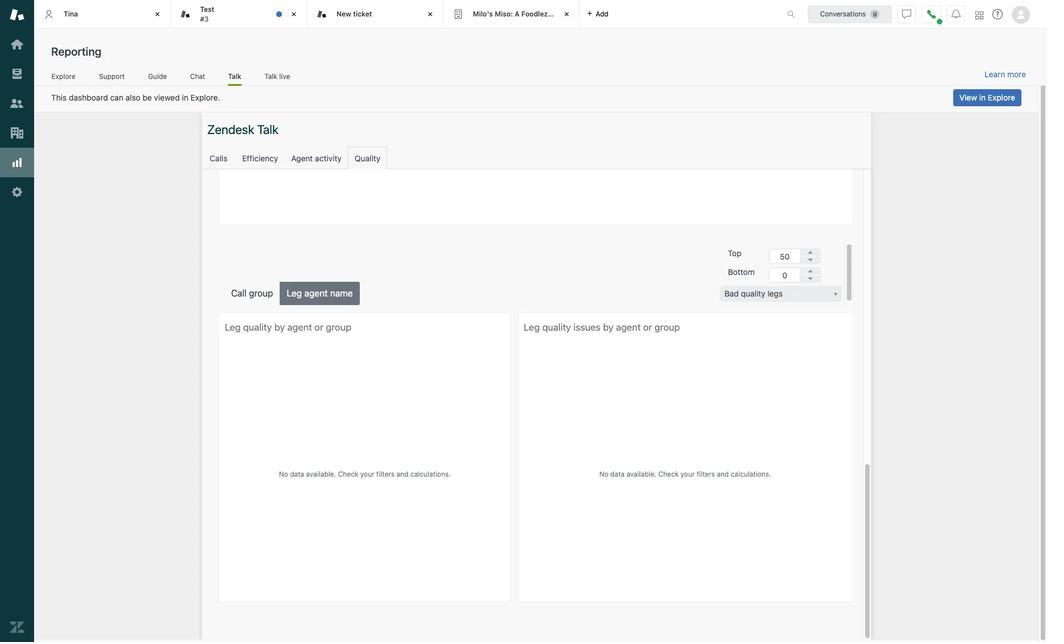 Task type: describe. For each thing, give the bounding box(es) containing it.
can
[[110, 93, 123, 102]]

tina tab
[[34, 0, 171, 28]]

explore inside 'button'
[[988, 93, 1016, 102]]

button displays agent's chat status as invisible. image
[[903, 9, 912, 18]]

also
[[126, 93, 141, 102]]

zendesk image
[[10, 620, 24, 635]]

1 in from the left
[[182, 93, 188, 102]]

test #3
[[200, 5, 214, 23]]

close image for tina
[[152, 9, 163, 20]]

close image
[[288, 9, 300, 20]]

ticket
[[353, 10, 372, 18]]

more
[[1008, 69, 1027, 79]]

learn more
[[985, 69, 1027, 79]]

customers image
[[10, 96, 24, 111]]

guide link
[[148, 72, 167, 84]]

#3
[[200, 15, 209, 23]]

organizations image
[[10, 126, 24, 140]]

in inside 'button'
[[980, 93, 986, 102]]

add
[[596, 9, 609, 18]]

view in explore
[[960, 93, 1016, 102]]

milo's
[[473, 10, 493, 18]]

get started image
[[10, 37, 24, 52]]

close image for new ticket
[[425, 9, 436, 20]]

talk live link
[[264, 72, 291, 84]]

a
[[515, 10, 520, 18]]

views image
[[10, 67, 24, 81]]

support
[[99, 72, 125, 81]]

reporting image
[[10, 155, 24, 170]]

learn more link
[[985, 69, 1027, 80]]

get help image
[[993, 9, 1003, 19]]

view
[[960, 93, 978, 102]]

milo's miso: a foodlez subsidiary
[[473, 10, 585, 18]]

view in explore button
[[954, 89, 1022, 106]]

0 horizontal spatial explore
[[52, 72, 75, 81]]

milo's miso: a foodlez subsidiary tab
[[444, 0, 585, 28]]

zendesk support image
[[10, 7, 24, 22]]

viewed
[[154, 93, 180, 102]]

admin image
[[10, 185, 24, 200]]

test
[[200, 5, 214, 14]]

conversations
[[820, 9, 866, 18]]



Task type: vqa. For each thing, say whether or not it's contained in the screenshot.
Close image for Tina
yes



Task type: locate. For each thing, give the bounding box(es) containing it.
guide
[[148, 72, 167, 81]]

close image left milo's
[[425, 9, 436, 20]]

2 talk from the left
[[265, 72, 277, 81]]

close image inside new ticket tab
[[425, 9, 436, 20]]

1 horizontal spatial talk
[[265, 72, 277, 81]]

chat
[[190, 72, 205, 81]]

0 horizontal spatial talk
[[228, 72, 241, 81]]

in right the view
[[980, 93, 986, 102]]

1 close image from the left
[[152, 9, 163, 20]]

explore up this
[[52, 72, 75, 81]]

zendesk products image
[[976, 11, 984, 19]]

tab containing test
[[171, 0, 307, 28]]

1 horizontal spatial in
[[980, 93, 986, 102]]

miso:
[[495, 10, 513, 18]]

main element
[[0, 0, 34, 643]]

explore link
[[51, 72, 76, 84]]

explore down learn more link
[[988, 93, 1016, 102]]

conversations button
[[808, 5, 892, 23]]

close image for milo's miso: a foodlez subsidiary
[[561, 9, 573, 20]]

live
[[279, 72, 290, 81]]

3 close image from the left
[[561, 9, 573, 20]]

tina
[[64, 10, 78, 18]]

2 in from the left
[[980, 93, 986, 102]]

talk inside "talk live" link
[[265, 72, 277, 81]]

reporting
[[51, 45, 101, 58]]

talk
[[228, 72, 241, 81], [265, 72, 277, 81]]

new ticket tab
[[307, 0, 444, 28]]

close image left add popup button
[[561, 9, 573, 20]]

explore
[[52, 72, 75, 81], [988, 93, 1016, 102]]

talk live
[[265, 72, 290, 81]]

0 horizontal spatial in
[[182, 93, 188, 102]]

notifications image
[[952, 9, 961, 18]]

close image inside tina tab
[[152, 9, 163, 20]]

close image left #3
[[152, 9, 163, 20]]

talk link
[[228, 72, 241, 86]]

new
[[337, 10, 351, 18]]

in right the viewed
[[182, 93, 188, 102]]

add button
[[580, 0, 616, 28]]

1 horizontal spatial close image
[[425, 9, 436, 20]]

tab
[[171, 0, 307, 28]]

talk right chat
[[228, 72, 241, 81]]

explore.
[[191, 93, 220, 102]]

subsidiary
[[550, 10, 585, 18]]

2 close image from the left
[[425, 9, 436, 20]]

foodlez
[[522, 10, 548, 18]]

chat link
[[190, 72, 205, 84]]

be
[[143, 93, 152, 102]]

close image
[[152, 9, 163, 20], [425, 9, 436, 20], [561, 9, 573, 20]]

talk left live
[[265, 72, 277, 81]]

1 talk from the left
[[228, 72, 241, 81]]

1 vertical spatial explore
[[988, 93, 1016, 102]]

0 vertical spatial explore
[[52, 72, 75, 81]]

0 horizontal spatial close image
[[152, 9, 163, 20]]

learn
[[985, 69, 1006, 79]]

close image inside milo's miso: a foodlez subsidiary tab
[[561, 9, 573, 20]]

this
[[51, 93, 67, 102]]

this dashboard can also be viewed in explore.
[[51, 93, 220, 102]]

in
[[182, 93, 188, 102], [980, 93, 986, 102]]

dashboard
[[69, 93, 108, 102]]

1 horizontal spatial explore
[[988, 93, 1016, 102]]

support link
[[99, 72, 125, 84]]

tabs tab list
[[34, 0, 776, 28]]

talk for talk link
[[228, 72, 241, 81]]

new ticket
[[337, 10, 372, 18]]

2 horizontal spatial close image
[[561, 9, 573, 20]]

talk for talk live
[[265, 72, 277, 81]]



